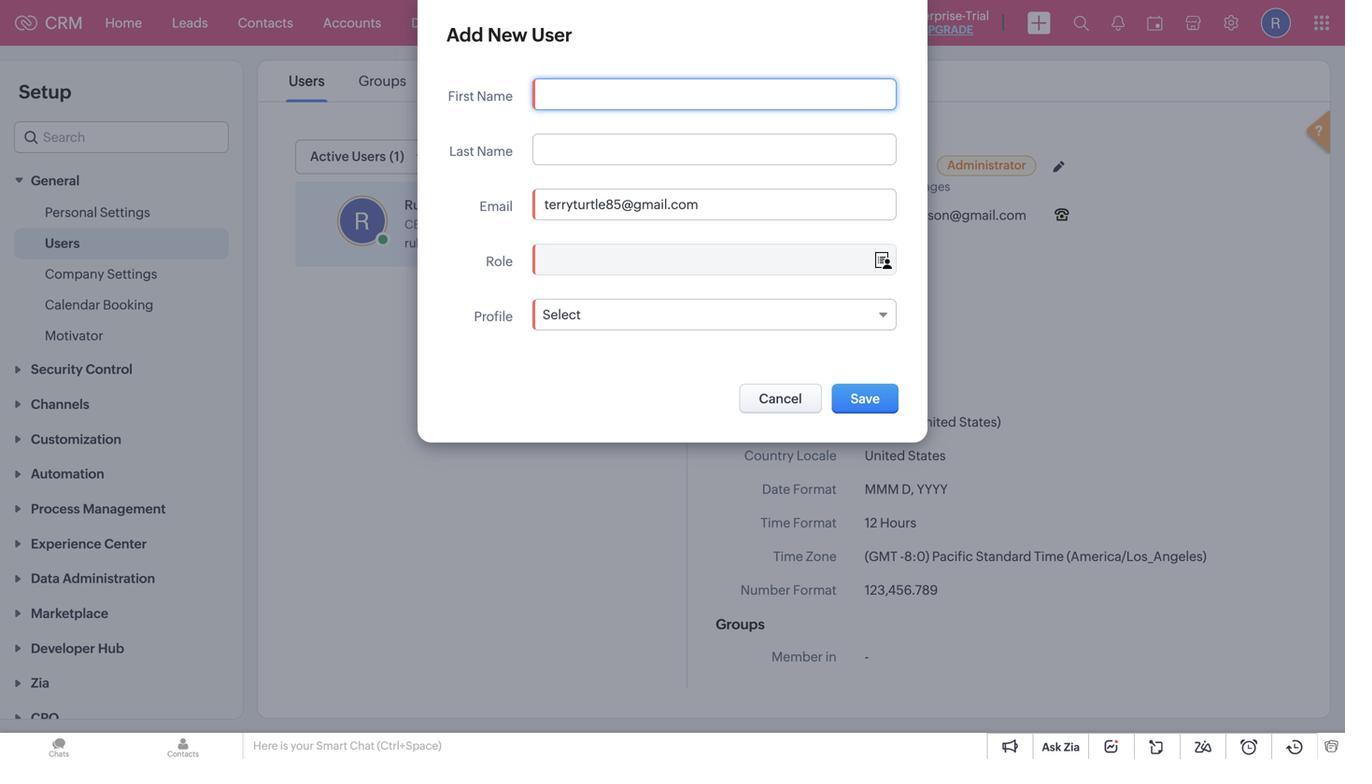 Task type: vqa. For each thing, say whether or not it's contained in the screenshot.
Next Record 'IMAGE'
no



Task type: locate. For each thing, give the bounding box(es) containing it.
1 vertical spatial ruby
[[871, 180, 900, 194]]

- right in
[[865, 650, 869, 665]]

0 horizontal spatial users link
[[45, 234, 80, 253]]

pacific
[[932, 549, 973, 564]]

time down the 'date'
[[761, 516, 791, 531]]

format down zone
[[793, 583, 837, 598]]

0 vertical spatial new
[[488, 24, 528, 46]]

settings for company settings
[[107, 267, 157, 282]]

None text field
[[533, 79, 896, 109], [533, 135, 896, 164], [533, 79, 896, 109], [533, 135, 896, 164]]

0 vertical spatial -
[[900, 549, 904, 564]]

rubyanndersson@gmail.com up role
[[405, 236, 568, 250]]

your
[[291, 740, 314, 753]]

chat
[[350, 740, 375, 753]]

1 horizontal spatial user
[[606, 151, 635, 166]]

time
[[761, 516, 791, 531], [773, 549, 803, 564], [1034, 549, 1064, 564]]

3 format from the top
[[793, 583, 837, 598]]

1 horizontal spatial anderson
[[863, 156, 928, 173]]

time for time zone
[[773, 549, 803, 564]]

(gmt -8:0) pacific standard time (america/los_angeles)
[[865, 549, 1207, 564]]

ceo,
[[405, 218, 433, 232]]

list
[[272, 61, 550, 101]]

0 vertical spatial ruby
[[825, 156, 860, 173]]

(ctrl+space)
[[377, 740, 442, 753]]

1 vertical spatial anderson
[[439, 198, 499, 213]]

1 vertical spatial format
[[793, 516, 837, 531]]

users link down personal
[[45, 234, 80, 253]]

users link down contacts 'link'
[[286, 73, 328, 89]]

calendar booking
[[45, 297, 154, 312]]

accounts link
[[308, 0, 396, 45]]

first name
[[448, 89, 513, 104]]

crm link
[[15, 13, 83, 32]]

users down the add new user
[[497, 73, 533, 89]]

groups
[[359, 73, 406, 89], [716, 617, 765, 633]]

tasks
[[475, 15, 508, 30]]

ceo at ruby oranges
[[825, 180, 951, 194]]

add
[[447, 24, 484, 46], [874, 332, 898, 346]]

add new user
[[447, 24, 572, 46]]

0 vertical spatial name
[[477, 89, 513, 104]]

users (1)
[[352, 149, 404, 164]]

0 horizontal spatial rubyanndersson@gmail.com
[[405, 236, 568, 250]]

time right standard
[[1034, 549, 1064, 564]]

None text field
[[533, 245, 896, 275]]

0 horizontal spatial groups
[[359, 73, 406, 89]]

anderson up rubyanndersson@gmail.com link
[[439, 198, 499, 213]]

deals link
[[396, 0, 460, 45]]

time format
[[761, 516, 837, 531]]

in
[[826, 650, 837, 665]]

2 vertical spatial format
[[793, 583, 837, 598]]

user inside new user button
[[606, 151, 635, 166]]

new
[[488, 24, 528, 46], [576, 151, 604, 166]]

settings
[[100, 205, 150, 220], [107, 267, 157, 282]]

add right +
[[874, 332, 898, 346]]

anderson up ceo at ruby oranges
[[863, 156, 928, 173]]

ruby anderson
[[825, 156, 928, 173]]

format for time format
[[793, 516, 837, 531]]

rubyanndersson@gmail.com
[[851, 208, 1027, 223], [405, 236, 568, 250]]

leads
[[172, 15, 208, 30]]

administrator
[[948, 158, 1027, 172]]

activate users link
[[437, 73, 536, 89]]

1 name from the top
[[477, 89, 513, 104]]

format up zone
[[793, 516, 837, 531]]

name right first
[[477, 89, 513, 104]]

1 format from the top
[[793, 482, 837, 497]]

new inside button
[[576, 151, 604, 166]]

2 format from the top
[[793, 516, 837, 531]]

calendar
[[45, 297, 100, 312]]

anderson inside ruby anderson ceo, rubyanndersson@gmail.com
[[439, 198, 499, 213]]

1 vertical spatial settings
[[107, 267, 157, 282]]

0 vertical spatial groups
[[359, 73, 406, 89]]

users down personal
[[45, 236, 80, 251]]

time for time format
[[761, 516, 791, 531]]

1 horizontal spatial new
[[576, 151, 604, 166]]

settings for personal settings
[[100, 205, 150, 220]]

name
[[477, 89, 513, 104], [477, 144, 513, 159]]

1 horizontal spatial groups
[[716, 617, 765, 633]]

- right (gmt
[[900, 549, 904, 564]]

country locale
[[744, 448, 837, 463]]

groups down number
[[716, 617, 765, 633]]

locale down language
[[797, 448, 837, 463]]

enterprise-
[[904, 9, 966, 23]]

0 vertical spatial settings
[[100, 205, 150, 220]]

0 vertical spatial users link
[[286, 73, 328, 89]]

+ add
[[865, 332, 898, 346]]

ruby inside ruby anderson ceo, rubyanndersson@gmail.com
[[405, 198, 436, 213]]

0 vertical spatial anderson
[[863, 156, 928, 173]]

locale up cancel
[[716, 375, 760, 391]]

settings down general dropdown button
[[100, 205, 150, 220]]

users link
[[286, 73, 328, 89], [45, 234, 80, 253]]

groups link
[[356, 73, 409, 89]]

add right the deals
[[447, 24, 484, 46]]

users down contacts 'link'
[[289, 73, 325, 89]]

1 horizontal spatial rubyanndersson@gmail.com
[[851, 208, 1027, 223]]

locale
[[716, 375, 760, 391], [797, 448, 837, 463]]

time left zone
[[773, 549, 803, 564]]

An invitation will be sent to this email address. text field
[[533, 190, 896, 220]]

oranges
[[902, 180, 951, 194]]

(united
[[912, 415, 957, 430]]

member in
[[772, 650, 837, 665]]

0 vertical spatial add
[[447, 24, 484, 46]]

at
[[856, 180, 866, 194]]

0 horizontal spatial user
[[532, 24, 572, 46]]

company settings link
[[45, 265, 157, 283]]

settings up booking at the top
[[107, 267, 157, 282]]

2 horizontal spatial ruby
[[871, 180, 900, 194]]

1 vertical spatial -
[[865, 650, 869, 665]]

1 vertical spatial new
[[576, 151, 604, 166]]

standard
[[976, 549, 1032, 564]]

2 vertical spatial ruby
[[405, 198, 436, 213]]

1 vertical spatial locale
[[797, 448, 837, 463]]

format
[[793, 482, 837, 497], [793, 516, 837, 531], [793, 583, 837, 598]]

accounts
[[323, 15, 381, 30]]

0 horizontal spatial ruby
[[405, 198, 436, 213]]

smart
[[316, 740, 348, 753]]

select
[[543, 307, 581, 322]]

ruby up ceo
[[825, 156, 860, 173]]

1 vertical spatial add
[[874, 332, 898, 346]]

ask zia
[[1042, 741, 1080, 754]]

1 horizontal spatial locale
[[797, 448, 837, 463]]

0 horizontal spatial locale
[[716, 375, 760, 391]]

ruby
[[825, 156, 860, 173], [871, 180, 900, 194], [405, 198, 436, 213]]

(america/los_angeles)
[[1067, 549, 1207, 564]]

general region
[[0, 197, 243, 352]]

1 vertical spatial name
[[477, 144, 513, 159]]

zone
[[806, 549, 837, 564]]

anderson for ruby anderson
[[863, 156, 928, 173]]

Select field
[[532, 299, 897, 331]]

d,
[[902, 482, 914, 497]]

ruby down ruby anderson
[[871, 180, 900, 194]]

rubyanndersson@gmail.com down oranges
[[851, 208, 1027, 223]]

time zone
[[773, 549, 837, 564]]

last
[[449, 144, 474, 159]]

hours
[[880, 516, 917, 531]]

rubyanndersson@gmail.com link
[[405, 236, 568, 250]]

first
[[448, 89, 474, 104]]

ruby up ceo,
[[405, 198, 436, 213]]

logo image
[[15, 15, 37, 30]]

email
[[480, 199, 513, 214]]

united
[[865, 448, 905, 463]]

1 vertical spatial groups
[[716, 617, 765, 633]]

company
[[45, 267, 104, 282]]

list containing users
[[272, 61, 550, 101]]

format up time format
[[793, 482, 837, 497]]

0 horizontal spatial anderson
[[439, 198, 499, 213]]

ceo
[[825, 180, 851, 194]]

2 name from the top
[[477, 144, 513, 159]]

1 vertical spatial user
[[606, 151, 635, 166]]

groups down accounts at the top of page
[[359, 73, 406, 89]]

new user
[[576, 151, 635, 166]]

date
[[762, 482, 791, 497]]

active users (1)
[[310, 149, 404, 164]]

0 vertical spatial locale
[[716, 375, 760, 391]]

deals
[[411, 15, 445, 30]]

0 vertical spatial format
[[793, 482, 837, 497]]

0 horizontal spatial users
[[45, 236, 80, 251]]

-
[[900, 549, 904, 564], [865, 650, 869, 665]]

name right last
[[477, 144, 513, 159]]

activate users
[[440, 73, 533, 89]]

member
[[772, 650, 823, 665]]

meetings
[[537, 15, 594, 30]]

1 horizontal spatial ruby
[[825, 156, 860, 173]]



Task type: describe. For each thing, give the bounding box(es) containing it.
save
[[851, 391, 880, 406]]

english (united states)
[[865, 415, 1001, 430]]

+
[[865, 332, 872, 346]]

0 horizontal spatial new
[[488, 24, 528, 46]]

states)
[[959, 415, 1001, 430]]

social
[[716, 297, 756, 313]]

ruby for ruby anderson ceo, rubyanndersson@gmail.com
[[405, 198, 436, 213]]

mmm
[[865, 482, 899, 497]]

social profiles
[[716, 297, 810, 313]]

contacts link
[[223, 0, 308, 45]]

motivator link
[[45, 326, 103, 345]]

new user button
[[548, 143, 653, 174]]

information
[[763, 375, 842, 391]]

anderson for ruby anderson ceo, rubyanndersson@gmail.com
[[439, 198, 499, 213]]

users inside general region
[[45, 236, 80, 251]]

activate
[[440, 73, 494, 89]]

0 horizontal spatial add
[[447, 24, 484, 46]]

number
[[741, 583, 791, 598]]

english
[[865, 415, 909, 430]]

cancel button
[[740, 384, 822, 414]]

home link
[[90, 0, 157, 45]]

calendar booking link
[[45, 296, 154, 314]]

8:0)
[[904, 549, 930, 564]]

number format
[[741, 583, 837, 598]]

enterprise-trial upgrade
[[904, 9, 989, 36]]

trial
[[966, 9, 989, 23]]

ask
[[1042, 741, 1062, 754]]

motivator
[[45, 328, 103, 343]]

personal settings link
[[45, 203, 150, 222]]

chats image
[[0, 733, 118, 760]]

meetings link
[[523, 0, 609, 45]]

booking
[[103, 297, 154, 312]]

1 vertical spatial users link
[[45, 234, 80, 253]]

1 horizontal spatial users link
[[286, 73, 328, 89]]

here
[[253, 740, 278, 753]]

personal settings
[[45, 205, 150, 220]]

2 horizontal spatial users
[[497, 73, 533, 89]]

upgrade
[[920, 23, 974, 36]]

role
[[486, 254, 513, 269]]

0 vertical spatial user
[[532, 24, 572, 46]]

0 vertical spatial rubyanndersson@gmail.com
[[851, 208, 1027, 223]]

home
[[105, 15, 142, 30]]

tasks link
[[460, 0, 523, 45]]

ruby for ruby anderson
[[825, 156, 860, 173]]

crm
[[45, 13, 83, 32]]

here is your smart chat (ctrl+space)
[[253, 740, 442, 753]]

language
[[776, 415, 837, 430]]

contacts
[[238, 15, 293, 30]]

12
[[865, 516, 878, 531]]

united states
[[865, 448, 946, 463]]

0 horizontal spatial -
[[865, 650, 869, 665]]

general
[[31, 173, 80, 188]]

format for number format
[[793, 583, 837, 598]]

general button
[[0, 163, 243, 197]]

(gmt
[[865, 549, 898, 564]]

ruby anderson ceo, rubyanndersson@gmail.com
[[405, 198, 568, 250]]

personal
[[45, 205, 97, 220]]

1 horizontal spatial users
[[289, 73, 325, 89]]

1 vertical spatial rubyanndersson@gmail.com
[[405, 236, 568, 250]]

yyyy
[[917, 482, 948, 497]]

123,456.789
[[865, 583, 938, 598]]

company settings
[[45, 267, 157, 282]]

active
[[310, 149, 349, 164]]

save button
[[832, 384, 899, 414]]

last name
[[449, 144, 513, 159]]

cancel
[[759, 391, 802, 406]]

profiles
[[760, 297, 810, 313]]

locale information
[[716, 375, 842, 391]]

format for date format
[[793, 482, 837, 497]]

name for last name
[[477, 144, 513, 159]]

is
[[280, 740, 288, 753]]

1 horizontal spatial add
[[874, 332, 898, 346]]

states
[[908, 448, 946, 463]]

zia
[[1064, 741, 1080, 754]]

country
[[744, 448, 794, 463]]

profile
[[474, 309, 513, 324]]

ruby oranges link
[[871, 180, 955, 194]]

date format
[[762, 482, 837, 497]]

1 horizontal spatial -
[[900, 549, 904, 564]]

contacts image
[[124, 733, 242, 760]]

name for first name
[[477, 89, 513, 104]]



